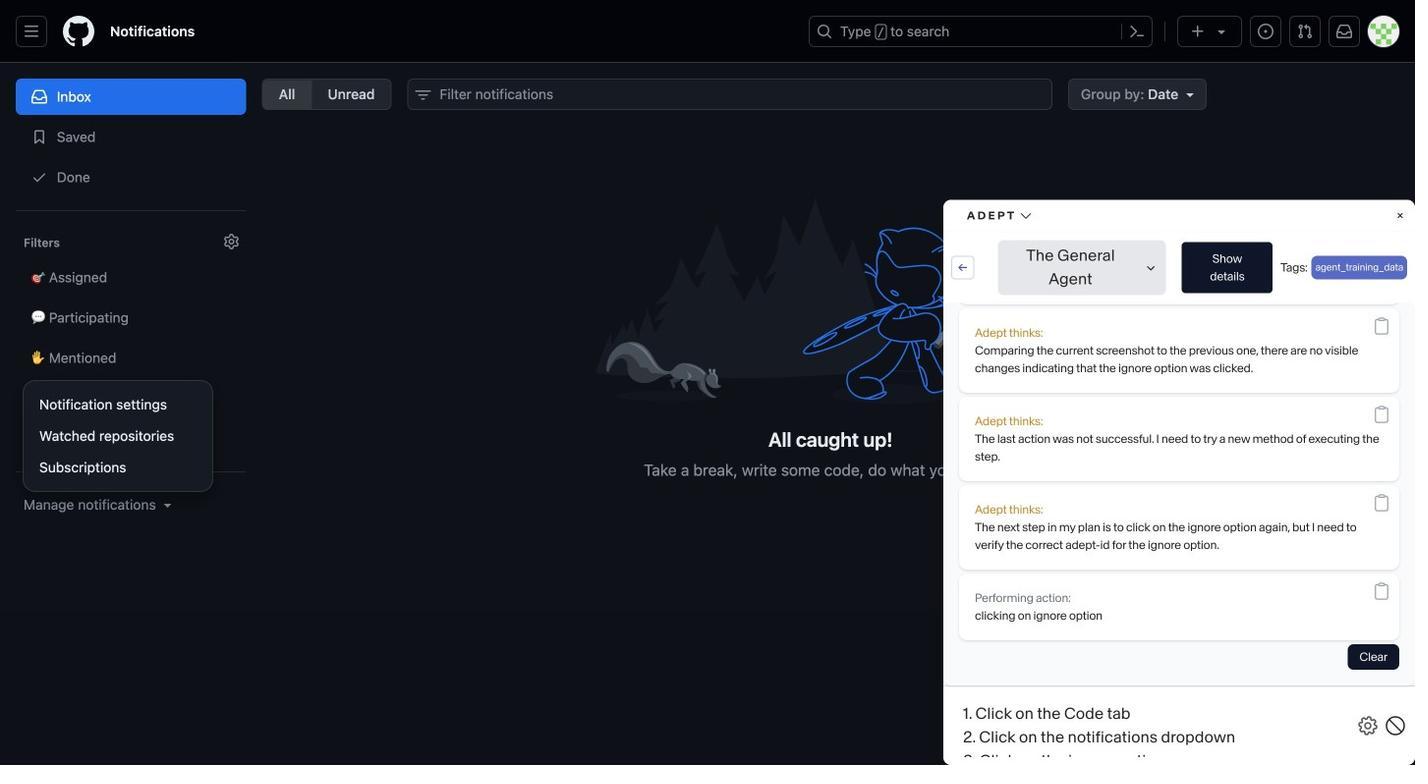 Task type: locate. For each thing, give the bounding box(es) containing it.
triangle down image
[[1183, 87, 1198, 102], [160, 497, 176, 513]]

0 vertical spatial triangle down image
[[1183, 87, 1198, 102]]

command palette image
[[1129, 24, 1145, 39]]

0 horizontal spatial triangle down image
[[160, 497, 176, 513]]

menu
[[24, 381, 212, 491]]

issue opened image
[[1258, 24, 1274, 39]]

None search field
[[407, 79, 1053, 110]]

inbox zero image
[[595, 189, 1067, 412]]

1 horizontal spatial triangle down image
[[1183, 87, 1198, 102]]

inbox image
[[31, 89, 47, 105]]

homepage image
[[63, 16, 94, 47]]

bookmark image
[[31, 129, 47, 145]]

plus image
[[1190, 24, 1206, 39]]



Task type: vqa. For each thing, say whether or not it's contained in the screenshot.
light bulb icon
no



Task type: describe. For each thing, give the bounding box(es) containing it.
notifications element
[[16, 63, 246, 563]]

git pull request image
[[1298, 24, 1313, 39]]

triangle down image
[[1214, 24, 1230, 39]]

1 vertical spatial triangle down image
[[160, 497, 176, 513]]

customize filters image
[[224, 234, 240, 250]]

filter image
[[415, 87, 431, 103]]

Filter notifications text field
[[407, 79, 1053, 110]]

notifications image
[[1337, 24, 1353, 39]]

check image
[[31, 170, 47, 185]]

menu inside notifications element
[[24, 381, 212, 491]]



